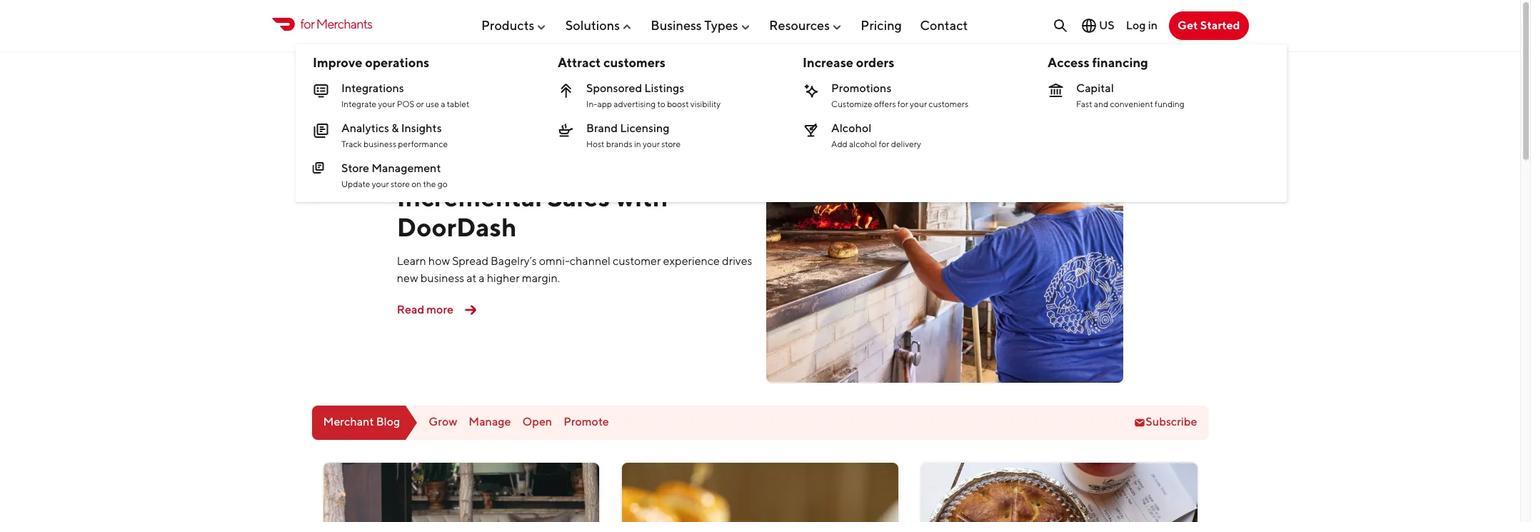 Task type: locate. For each thing, give the bounding box(es) containing it.
your right offers
[[910, 99, 927, 109]]

your inside brand licensing host brands in your store
[[643, 139, 660, 149]]

learn
[[397, 254, 426, 268]]

in down licensing
[[634, 139, 641, 149]]

incremental
[[397, 182, 542, 212]]

wins
[[645, 152, 706, 183]]

0 vertical spatial grow
[[403, 126, 428, 138]]

merchant
[[323, 415, 374, 429]]

get started
[[1178, 19, 1240, 32]]

how spread bagelry wins incremental sales with doordash
[[397, 152, 706, 242]]

grow link down or
[[397, 124, 434, 141]]

for inside alcohol add alcohol for delivery
[[879, 139, 890, 149]]

customers
[[604, 55, 666, 70], [929, 99, 969, 109]]

grow up performance
[[403, 126, 428, 138]]

store management update your store on the go
[[341, 161, 448, 189]]

1 vertical spatial grow link
[[429, 415, 457, 429]]

types
[[704, 18, 738, 33]]

for right offers
[[898, 99, 908, 109]]

access financing
[[1048, 55, 1148, 70]]

0 vertical spatial grow link
[[397, 124, 434, 141]]

for inside "promotions customize offers for your customers"
[[898, 99, 908, 109]]

your inside the store management update your store on the go
[[372, 179, 389, 189]]

in right log
[[1148, 18, 1158, 32]]

1 horizontal spatial grow
[[429, 415, 457, 429]]

a inside learn how spread bagelry's omni-channel customer experience drives new business at a higher margin.
[[479, 272, 485, 285]]

0 horizontal spatial business
[[364, 139, 396, 149]]

margin.
[[522, 272, 560, 285]]

spread inside the how spread bagelry wins incremental sales with doordash
[[457, 152, 542, 183]]

menu edit line image
[[313, 162, 330, 179]]

store inside the store management update your store on the go
[[391, 179, 410, 189]]

merchant blog
[[323, 415, 400, 429]]

business inside the analytics & insights track business performance
[[364, 139, 396, 149]]

store up wins
[[661, 139, 681, 149]]

for for promotions
[[898, 99, 908, 109]]

1 vertical spatial in
[[634, 139, 641, 149]]

1 horizontal spatial store
[[661, 139, 681, 149]]

0 horizontal spatial in
[[634, 139, 641, 149]]

funding
[[1155, 99, 1185, 109]]

for left the merchants at the left
[[300, 17, 314, 32]]

grow link for how spread bagelry wins incremental sales with doordash
[[397, 124, 434, 141]]

cooking line image
[[558, 122, 575, 139]]

orders
[[856, 55, 894, 70]]

1 horizontal spatial a
[[479, 272, 485, 285]]

grow
[[403, 126, 428, 138], [429, 415, 457, 429]]

pricing link
[[861, 12, 902, 38]]

improve operations
[[313, 55, 429, 70]]

your inside integrations integrate your pos or use a tablet
[[378, 99, 395, 109]]

1 vertical spatial for
[[898, 99, 908, 109]]

offers
[[874, 99, 896, 109]]

1 vertical spatial spread
[[452, 254, 489, 268]]

1 vertical spatial business
[[420, 272, 464, 285]]

analytics
[[341, 121, 389, 135]]

&
[[392, 121, 399, 135]]

use
[[426, 99, 439, 109]]

track
[[341, 139, 362, 149]]

alcohol line image
[[803, 122, 820, 139]]

a
[[441, 99, 445, 109], [479, 272, 485, 285]]

management
[[372, 161, 441, 175]]

spread right go
[[457, 152, 542, 183]]

business
[[364, 139, 396, 149], [420, 272, 464, 285]]

your down licensing
[[643, 139, 660, 149]]

business down analytics at the left of page
[[364, 139, 396, 149]]

0 horizontal spatial store
[[391, 179, 410, 189]]

1 horizontal spatial customers
[[929, 99, 969, 109]]

0 vertical spatial a
[[441, 99, 445, 109]]

manage
[[469, 415, 511, 429]]

business types
[[651, 18, 738, 33]]

spread
[[457, 152, 542, 183], [452, 254, 489, 268]]

0 horizontal spatial for
[[300, 17, 314, 32]]

in
[[1148, 18, 1158, 32], [634, 139, 641, 149]]

a right use
[[441, 99, 445, 109]]

promotions
[[831, 81, 892, 95]]

capital
[[1076, 81, 1114, 95]]

get started button
[[1169, 11, 1249, 40]]

and
[[1094, 99, 1109, 109]]

email icon image
[[1134, 417, 1146, 428]]

listings
[[644, 81, 684, 95]]

grow link left manage 'link'
[[429, 415, 457, 429]]

add
[[831, 139, 848, 149]]

money bank image
[[1048, 82, 1065, 99]]

licensing
[[620, 121, 670, 135]]

business types link
[[651, 12, 751, 38]]

app
[[597, 99, 612, 109]]

resources
[[769, 18, 830, 33]]

a right the at
[[479, 272, 485, 285]]

for merchants link
[[272, 14, 372, 34]]

blog
[[376, 415, 400, 429]]

increase
[[803, 55, 854, 70]]

0 vertical spatial spread
[[457, 152, 542, 183]]

0 vertical spatial for
[[300, 17, 314, 32]]

your left pos at the top left
[[378, 99, 395, 109]]

customers right offers
[[929, 99, 969, 109]]

more
[[427, 303, 454, 316]]

store
[[661, 139, 681, 149], [391, 179, 410, 189]]

integrations
[[341, 81, 404, 95]]

0 horizontal spatial grow
[[403, 126, 428, 138]]

your right update
[[372, 179, 389, 189]]

customers inside "promotions customize offers for your customers"
[[929, 99, 969, 109]]

your
[[378, 99, 395, 109], [910, 99, 927, 109], [643, 139, 660, 149], [372, 179, 389, 189]]

0 horizontal spatial a
[[441, 99, 445, 109]]

promotions customize offers for your customers
[[831, 81, 969, 109]]

2 vertical spatial for
[[879, 139, 890, 149]]

grow for manage
[[429, 415, 457, 429]]

grow link
[[397, 124, 434, 141], [429, 415, 457, 429]]

for right alcohol at right
[[879, 139, 890, 149]]

store left on
[[391, 179, 410, 189]]

spread up the at
[[452, 254, 489, 268]]

business
[[651, 18, 702, 33]]

1 horizontal spatial for
[[879, 139, 890, 149]]

financing
[[1092, 55, 1148, 70]]

globe line image
[[1081, 17, 1098, 34]]

business down how
[[420, 272, 464, 285]]

0 vertical spatial customers
[[604, 55, 666, 70]]

1 horizontal spatial business
[[420, 272, 464, 285]]

1 vertical spatial store
[[391, 179, 410, 189]]

new
[[397, 272, 418, 285]]

1 vertical spatial customers
[[929, 99, 969, 109]]

bagelry
[[548, 152, 639, 183]]

2 horizontal spatial for
[[898, 99, 908, 109]]

arrow double up image
[[558, 82, 575, 99]]

solutions link
[[565, 12, 633, 38]]

0 vertical spatial business
[[364, 139, 396, 149]]

grow link for manage
[[429, 415, 457, 429]]

0 vertical spatial store
[[661, 139, 681, 149]]

1 vertical spatial a
[[479, 272, 485, 285]]

customer
[[613, 254, 661, 268]]

grow left manage
[[429, 415, 457, 429]]

for
[[300, 17, 314, 32], [898, 99, 908, 109], [879, 139, 890, 149]]

1 horizontal spatial in
[[1148, 18, 1158, 32]]

1 vertical spatial grow
[[429, 415, 457, 429]]

customers up sponsored
[[604, 55, 666, 70]]

integrations integrate your pos or use a tablet
[[341, 81, 469, 109]]

0 vertical spatial in
[[1148, 18, 1158, 32]]

promote link
[[564, 415, 609, 429]]



Task type: describe. For each thing, give the bounding box(es) containing it.
device pos line image
[[313, 82, 330, 99]]

for for alcohol
[[879, 139, 890, 149]]

bagelry's
[[491, 254, 537, 268]]

operations
[[365, 55, 429, 70]]

log in link
[[1126, 18, 1158, 32]]

merchants
[[316, 17, 372, 32]]

convenient
[[1110, 99, 1153, 109]]

how
[[397, 152, 452, 183]]

pricing
[[861, 18, 902, 33]]

advertising
[[614, 99, 656, 109]]

how
[[428, 254, 450, 268]]

alcohol add alcohol for delivery
[[831, 121, 921, 149]]

increase orders
[[803, 55, 894, 70]]

merchant blog link
[[312, 405, 417, 440]]

products
[[481, 18, 535, 33]]

read more
[[397, 303, 454, 316]]

brands
[[606, 139, 633, 149]]

delivery
[[891, 139, 921, 149]]

for merchants
[[300, 17, 372, 32]]

arrow right image
[[459, 299, 482, 322]]

experience
[[663, 254, 720, 268]]

your inside "promotions customize offers for your customers"
[[910, 99, 927, 109]]

promo line image
[[803, 82, 820, 99]]

open
[[522, 415, 552, 429]]

started
[[1200, 19, 1240, 32]]

at
[[467, 272, 477, 285]]

with
[[615, 182, 668, 212]]

analytics & insights track business performance
[[341, 121, 448, 149]]

higher
[[487, 272, 520, 285]]

in-
[[586, 99, 597, 109]]

to
[[658, 99, 665, 109]]

capital fast and convenient funding
[[1076, 81, 1185, 109]]

on
[[412, 179, 422, 189]]

open link
[[522, 415, 552, 429]]

performance
[[398, 139, 448, 149]]

attract customers
[[558, 55, 666, 70]]

alcohol
[[831, 121, 872, 135]]

integrate
[[341, 99, 377, 109]]

a inside integrations integrate your pos or use a tablet
[[441, 99, 445, 109]]

update
[[341, 179, 370, 189]]

boost
[[667, 99, 689, 109]]

alcohol
[[849, 139, 877, 149]]

business inside learn how spread bagelry's omni-channel customer experience drives new business at a higher margin.
[[420, 272, 464, 285]]

pos
[[397, 99, 415, 109]]

dashboard line image
[[313, 122, 330, 139]]

log in
[[1126, 18, 1158, 32]]

brand licensing host brands in your store
[[586, 121, 681, 149]]

sponsored listings in-app advertising to boost visibility
[[586, 81, 721, 109]]

fast
[[1076, 99, 1092, 109]]

0 horizontal spatial customers
[[604, 55, 666, 70]]

store
[[341, 161, 369, 175]]

contact link
[[920, 12, 968, 38]]

improve
[[313, 55, 363, 70]]

tablet
[[447, 99, 469, 109]]

get
[[1178, 19, 1198, 32]]

store inside brand licensing host brands in your store
[[661, 139, 681, 149]]

resources link
[[769, 12, 843, 38]]

access
[[1048, 55, 1090, 70]]

contact
[[920, 18, 968, 33]]

grow for how spread bagelry wins incremental sales with doordash
[[403, 126, 428, 138]]

sponsored
[[586, 81, 642, 95]]

drives
[[722, 254, 752, 268]]

us
[[1099, 19, 1115, 32]]

channel
[[570, 254, 611, 268]]

doordash
[[397, 211, 517, 242]]

learn how spread bagelry's omni-channel customer experience drives new business at a higher margin.
[[397, 254, 752, 285]]

visibility
[[691, 99, 721, 109]]

promote
[[564, 415, 609, 429]]

read
[[397, 303, 424, 316]]

in inside brand licensing host brands in your store
[[634, 139, 641, 149]]

for inside for merchants link
[[300, 17, 314, 32]]

products link
[[481, 12, 547, 38]]

manage link
[[469, 415, 511, 429]]

the
[[423, 179, 436, 189]]

insights
[[401, 121, 442, 135]]

omni-
[[539, 254, 570, 268]]

spread bagelry hero image image
[[766, 63, 1124, 383]]

attract
[[558, 55, 601, 70]]

subscribe
[[1146, 415, 1197, 429]]

go
[[438, 179, 448, 189]]

spread inside learn how spread bagelry's omni-channel customer experience drives new business at a higher margin.
[[452, 254, 489, 268]]

or
[[416, 99, 424, 109]]



Task type: vqa. For each thing, say whether or not it's contained in the screenshot.
Get
yes



